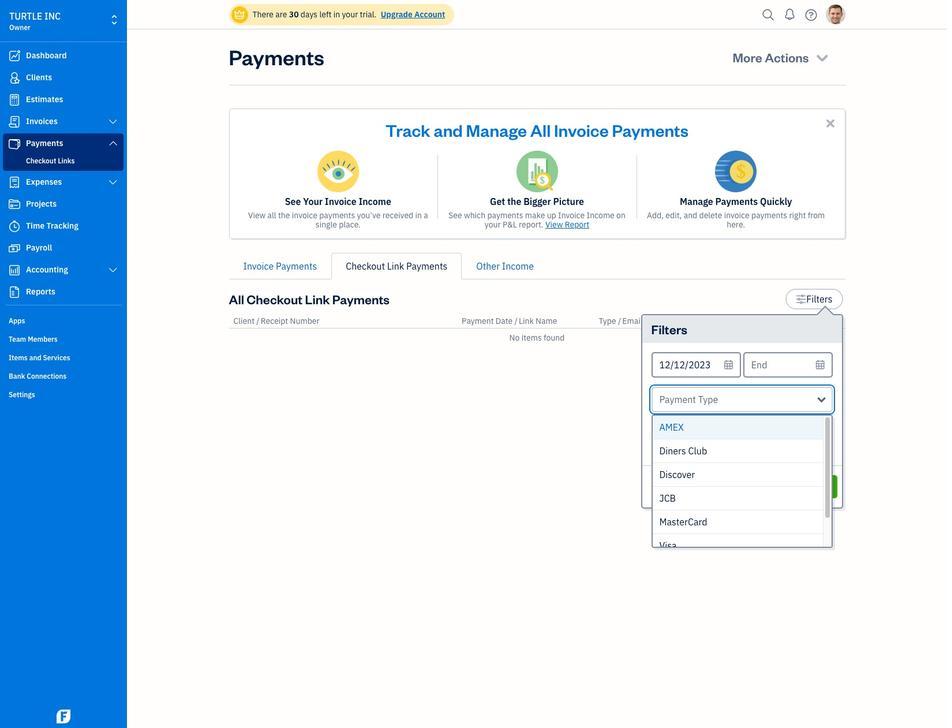 Task type: describe. For each thing, give the bounding box(es) containing it.
0 horizontal spatial filters
[[652, 321, 688, 337]]

time tracking link
[[3, 216, 124, 237]]

invoice inside the see your invoice income view all the invoice payments you've received in a single place.
[[325, 196, 357, 207]]

reports
[[26, 287, 55, 297]]

Start date in MM/DD/YYYY format text field
[[652, 352, 742, 378]]

settings image
[[797, 292, 807, 306]]

amount
[[783, 316, 812, 326]]

turtle inc owner
[[9, 10, 61, 32]]

money image
[[8, 243, 21, 254]]

2 vertical spatial link
[[519, 316, 534, 326]]

links
[[58, 157, 75, 165]]

payment type
[[660, 394, 719, 406]]

report.
[[519, 220, 544, 230]]

visa
[[660, 540, 677, 552]]

1 horizontal spatial checkout
[[247, 291, 303, 307]]

connections
[[27, 372, 67, 381]]

client
[[234, 316, 255, 326]]

other
[[477, 261, 500, 272]]

right
[[790, 210, 807, 221]]

chevrondown image
[[815, 49, 831, 65]]

other income link
[[462, 253, 549, 280]]

2 / from the left
[[515, 316, 518, 326]]

amex option
[[653, 416, 823, 440]]

apps link
[[3, 312, 124, 329]]

/ for amount
[[814, 316, 817, 326]]

0 horizontal spatial link
[[305, 291, 330, 307]]

settings link
[[3, 386, 124, 403]]

here.
[[727, 220, 746, 230]]

are
[[276, 9, 287, 20]]

chevron large down image for accounting
[[108, 266, 118, 275]]

30
[[289, 9, 299, 20]]

view inside the see your invoice income view all the invoice payments you've received in a single place.
[[248, 210, 266, 221]]

payments inside main element
[[26, 138, 63, 148]]

receipt
[[261, 316, 288, 326]]

End date in MM/DD/YYYY format text field
[[744, 352, 833, 378]]

you've
[[357, 210, 381, 221]]

payments inside 'see which payments make up invoice income on your p&l report.'
[[488, 210, 524, 221]]

bigger
[[524, 196, 552, 207]]

manage payments quickly add, edit, and delete invoice payments right from here.
[[648, 196, 826, 230]]

see which payments make up invoice income on your p&l report.
[[449, 210, 626, 230]]

payments for add,
[[752, 210, 788, 221]]

payments link
[[3, 133, 124, 154]]

team
[[9, 335, 26, 344]]

edit,
[[666, 210, 682, 221]]

items and services
[[9, 354, 70, 362]]

amount / status
[[783, 316, 841, 326]]

account
[[415, 9, 446, 20]]

chevron large down image for payments
[[108, 139, 118, 148]]

time tracking
[[26, 221, 79, 231]]

checkout for checkout link payments
[[346, 261, 385, 272]]

make
[[526, 210, 546, 221]]

date
[[496, 316, 513, 326]]

there
[[253, 9, 274, 20]]

/ for type
[[619, 316, 622, 326]]

in inside the see your invoice income view all the invoice payments you've received in a single place.
[[416, 210, 422, 221]]

and for manage
[[434, 119, 463, 141]]

reports link
[[3, 282, 124, 303]]

from
[[809, 210, 826, 221]]

1 horizontal spatial view
[[546, 220, 563, 230]]

estimates
[[26, 94, 63, 105]]

delete
[[700, 210, 723, 221]]

timer image
[[8, 221, 21, 232]]

apps
[[9, 317, 25, 325]]

2 vertical spatial income
[[502, 261, 534, 272]]

projects
[[26, 199, 57, 209]]

items and services link
[[3, 349, 124, 366]]

get the bigger picture
[[490, 196, 585, 207]]

items
[[9, 354, 28, 362]]

payroll link
[[3, 238, 124, 259]]

dashboard image
[[8, 50, 21, 62]]

trial.
[[360, 9, 377, 20]]

bank connections link
[[3, 367, 124, 385]]

visa option
[[653, 534, 823, 558]]

payment date button
[[462, 316, 513, 326]]

clients
[[26, 72, 52, 83]]

dashboard
[[26, 50, 67, 61]]

more
[[733, 49, 763, 65]]

place.
[[339, 220, 361, 230]]

team members link
[[3, 330, 124, 348]]

checkout links link
[[5, 154, 121, 168]]

discover
[[660, 469, 696, 481]]

search image
[[760, 6, 778, 23]]

all checkout link payments
[[229, 291, 390, 307]]

track
[[386, 119, 431, 141]]

accounting link
[[3, 260, 124, 281]]

estimate image
[[8, 94, 21, 106]]

close image
[[825, 117, 838, 130]]

no
[[510, 333, 520, 343]]

invoice inside 'see which payments make up invoice income on your p&l report.'
[[559, 210, 585, 221]]

see your invoice income image
[[318, 151, 359, 192]]

and for services
[[29, 354, 41, 362]]

expenses
[[26, 177, 62, 187]]

jcb option
[[653, 487, 823, 511]]

/ for client
[[257, 316, 260, 326]]

see for your
[[285, 196, 301, 207]]

status
[[818, 316, 841, 326]]

checkout for checkout links
[[26, 157, 56, 165]]

a
[[424, 210, 428, 221]]

bank
[[9, 372, 25, 381]]

amount button
[[783, 316, 812, 326]]

0 horizontal spatial all
[[229, 291, 244, 307]]

track and manage all invoice payments
[[386, 119, 689, 141]]

diners
[[660, 445, 687, 457]]

more actions button
[[723, 43, 841, 71]]

invoice for payments
[[725, 210, 750, 221]]

0 vertical spatial all
[[531, 119, 551, 141]]

get the bigger picture image
[[517, 151, 558, 192]]

checkout link payments
[[346, 261, 448, 272]]

settings
[[9, 391, 35, 399]]

left
[[320, 9, 332, 20]]

estimates link
[[3, 90, 124, 110]]

payment image
[[8, 138, 21, 150]]



Task type: locate. For each thing, give the bounding box(es) containing it.
link down received
[[387, 261, 405, 272]]

and right edit,
[[684, 210, 698, 221]]

there are 30 days left in your trial. upgrade account
[[253, 9, 446, 20]]

checkout
[[26, 157, 56, 165], [346, 261, 385, 272], [247, 291, 303, 307]]

0 vertical spatial your
[[342, 9, 358, 20]]

checkout links
[[26, 157, 75, 165]]

1 vertical spatial the
[[278, 210, 290, 221]]

link up items
[[519, 316, 534, 326]]

your
[[342, 9, 358, 20], [485, 220, 501, 230]]

and
[[434, 119, 463, 141], [684, 210, 698, 221], [29, 354, 41, 362]]

email
[[623, 316, 643, 326]]

chevron large down image inside payments link
[[108, 139, 118, 148]]

invoices link
[[3, 111, 124, 132]]

0 vertical spatial and
[[434, 119, 463, 141]]

report image
[[8, 287, 21, 298]]

chevron large down image
[[108, 117, 118, 127], [108, 139, 118, 148], [108, 266, 118, 275]]

no items found
[[510, 333, 565, 343]]

1 chevron large down image from the top
[[108, 117, 118, 127]]

filters right email
[[652, 321, 688, 337]]

payments down the get
[[488, 210, 524, 221]]

0 horizontal spatial your
[[342, 9, 358, 20]]

2 horizontal spatial payments
[[752, 210, 788, 221]]

0 horizontal spatial type
[[599, 316, 617, 326]]

0 vertical spatial payment
[[462, 316, 494, 326]]

the right 'all'
[[278, 210, 290, 221]]

the right the get
[[508, 196, 522, 207]]

your left the p&l
[[485, 220, 501, 230]]

checkout down place.
[[346, 261, 385, 272]]

list box containing amex
[[653, 416, 832, 558]]

1 horizontal spatial manage
[[680, 196, 714, 207]]

0 horizontal spatial payment
[[462, 316, 494, 326]]

2 horizontal spatial income
[[587, 210, 615, 221]]

1 vertical spatial all
[[229, 291, 244, 307]]

upgrade account link
[[379, 9, 446, 20]]

chevron large down image inside invoices link
[[108, 117, 118, 127]]

1 vertical spatial type
[[699, 394, 719, 406]]

/ right date
[[515, 316, 518, 326]]

chevron large down image inside accounting link
[[108, 266, 118, 275]]

days
[[301, 9, 318, 20]]

see
[[285, 196, 301, 207], [449, 210, 462, 221]]

all
[[268, 210, 276, 221]]

/ right client
[[257, 316, 260, 326]]

1 vertical spatial your
[[485, 220, 501, 230]]

payment for payment type
[[660, 394, 697, 406]]

chevron large down image up reports link
[[108, 266, 118, 275]]

filters button
[[786, 289, 844, 310]]

payments
[[320, 210, 355, 221], [488, 210, 524, 221], [752, 210, 788, 221]]

0 horizontal spatial the
[[278, 210, 290, 221]]

payments inside the see your invoice income view all the invoice payments you've received in a single place.
[[320, 210, 355, 221]]

4 / from the left
[[814, 316, 817, 326]]

1 horizontal spatial type
[[699, 394, 719, 406]]

1 vertical spatial in
[[416, 210, 422, 221]]

2 horizontal spatial and
[[684, 210, 698, 221]]

1 horizontal spatial invoice
[[725, 210, 750, 221]]

items
[[522, 333, 542, 343]]

type inside field
[[699, 394, 719, 406]]

main element
[[0, 0, 156, 728]]

time
[[26, 221, 45, 231]]

1 vertical spatial link
[[305, 291, 330, 307]]

and inside main element
[[29, 354, 41, 362]]

expense image
[[8, 177, 21, 188]]

link up number
[[305, 291, 330, 307]]

2 chevron large down image from the top
[[108, 139, 118, 148]]

1 vertical spatial checkout
[[346, 261, 385, 272]]

income inside the see your invoice income view all the invoice payments you've received in a single place.
[[359, 196, 392, 207]]

see inside 'see which payments make up invoice income on your p&l report.'
[[449, 210, 462, 221]]

/ left email
[[619, 316, 622, 326]]

payment inside field
[[660, 394, 697, 406]]

0 vertical spatial see
[[285, 196, 301, 207]]

1 horizontal spatial income
[[502, 261, 534, 272]]

chevron large down image up payments link at top
[[108, 117, 118, 127]]

0 horizontal spatial checkout
[[26, 157, 56, 165]]

your
[[303, 196, 323, 207]]

1 vertical spatial filters
[[652, 321, 688, 337]]

2 vertical spatial chevron large down image
[[108, 266, 118, 275]]

jcb
[[660, 493, 676, 504]]

notifications image
[[781, 3, 800, 26]]

0 horizontal spatial in
[[334, 9, 340, 20]]

view right the "make"
[[546, 220, 563, 230]]

1 horizontal spatial see
[[449, 210, 462, 221]]

0 vertical spatial checkout
[[26, 157, 56, 165]]

view report
[[546, 220, 590, 230]]

in left a
[[416, 210, 422, 221]]

see left your
[[285, 196, 301, 207]]

3 payments from the left
[[752, 210, 788, 221]]

payroll
[[26, 243, 52, 253]]

payments for income
[[320, 210, 355, 221]]

income right other
[[502, 261, 534, 272]]

and right items
[[29, 354, 41, 362]]

see inside the see your invoice income view all the invoice payments you've received in a single place.
[[285, 196, 301, 207]]

1 vertical spatial see
[[449, 210, 462, 221]]

3 / from the left
[[619, 316, 622, 326]]

clear button
[[652, 475, 743, 499]]

1 / from the left
[[257, 316, 260, 326]]

2 horizontal spatial link
[[519, 316, 534, 326]]

1 vertical spatial chevron large down image
[[108, 139, 118, 148]]

checkout up expenses
[[26, 157, 56, 165]]

1 horizontal spatial all
[[531, 119, 551, 141]]

type left email
[[599, 316, 617, 326]]

type / email
[[599, 316, 643, 326]]

/ left status
[[814, 316, 817, 326]]

quickly
[[761, 196, 793, 207]]

and right track
[[434, 119, 463, 141]]

diners club
[[660, 445, 708, 457]]

payment up amex
[[660, 394, 697, 406]]

owner
[[9, 23, 31, 32]]

your left trial.
[[342, 9, 358, 20]]

chevron large down image up chevron large down icon
[[108, 139, 118, 148]]

1 vertical spatial and
[[684, 210, 698, 221]]

0 vertical spatial filters
[[807, 293, 833, 305]]

invoice image
[[8, 116, 21, 128]]

0 horizontal spatial manage
[[467, 119, 527, 141]]

view
[[248, 210, 266, 221], [546, 220, 563, 230]]

chevron large down image
[[108, 178, 118, 187]]

all up get the bigger picture
[[531, 119, 551, 141]]

clear
[[684, 480, 710, 493]]

expenses link
[[3, 172, 124, 193]]

more actions
[[733, 49, 810, 65]]

view left 'all'
[[248, 210, 266, 221]]

turtle
[[9, 10, 42, 22]]

checkout up "receipt"
[[247, 291, 303, 307]]

0 horizontal spatial view
[[248, 210, 266, 221]]

1 vertical spatial income
[[587, 210, 615, 221]]

payments down your
[[320, 210, 355, 221]]

2 horizontal spatial checkout
[[346, 261, 385, 272]]

type down start date in mm/dd/yyyy format text field
[[699, 394, 719, 406]]

0 vertical spatial manage
[[467, 119, 527, 141]]

client image
[[8, 72, 21, 84]]

tracking
[[47, 221, 79, 231]]

chevron large down image for invoices
[[108, 117, 118, 127]]

services
[[43, 354, 70, 362]]

Payment Type field
[[652, 387, 833, 412]]

0 vertical spatial income
[[359, 196, 392, 207]]

accounting
[[26, 265, 68, 275]]

picture
[[554, 196, 585, 207]]

manage payments quickly image
[[716, 151, 757, 192]]

the inside the see your invoice income view all the invoice payments you've received in a single place.
[[278, 210, 290, 221]]

diners club option
[[653, 440, 823, 463]]

crown image
[[234, 8, 246, 21]]

chart image
[[8, 265, 21, 276]]

invoice
[[555, 119, 609, 141], [325, 196, 357, 207], [559, 210, 585, 221], [243, 261, 274, 272]]

3 chevron large down image from the top
[[108, 266, 118, 275]]

mastercard option
[[653, 511, 823, 534]]

invoice payments link
[[229, 253, 332, 280]]

project image
[[8, 199, 21, 210]]

1 horizontal spatial payments
[[488, 210, 524, 221]]

get
[[490, 196, 506, 207]]

manage inside manage payments quickly add, edit, and delete invoice payments right from here.
[[680, 196, 714, 207]]

0 horizontal spatial income
[[359, 196, 392, 207]]

income up the you've
[[359, 196, 392, 207]]

0 horizontal spatial payments
[[320, 210, 355, 221]]

income left on
[[587, 210, 615, 221]]

and inside manage payments quickly add, edit, and delete invoice payments right from here.
[[684, 210, 698, 221]]

see left which
[[449, 210, 462, 221]]

0 vertical spatial in
[[334, 9, 340, 20]]

bank connections
[[9, 372, 67, 381]]

upgrade
[[381, 9, 413, 20]]

see for which
[[449, 210, 462, 221]]

other income
[[477, 261, 534, 272]]

invoice payments
[[243, 261, 317, 272]]

on
[[617, 210, 626, 221]]

members
[[28, 335, 58, 344]]

discover option
[[653, 463, 823, 487]]

amex
[[660, 422, 684, 433]]

1 vertical spatial manage
[[680, 196, 714, 207]]

manage
[[467, 119, 527, 141], [680, 196, 714, 207]]

in right left
[[334, 9, 340, 20]]

income inside 'see which payments make up invoice income on your p&l report.'
[[587, 210, 615, 221]]

dashboard link
[[3, 46, 124, 66]]

1 horizontal spatial the
[[508, 196, 522, 207]]

0 vertical spatial type
[[599, 316, 617, 326]]

filters inside dropdown button
[[807, 293, 833, 305]]

which
[[464, 210, 486, 221]]

0 vertical spatial link
[[387, 261, 405, 272]]

1 payments from the left
[[320, 210, 355, 221]]

in
[[334, 9, 340, 20], [416, 210, 422, 221]]

go to help image
[[803, 6, 821, 23]]

0 vertical spatial chevron large down image
[[108, 117, 118, 127]]

invoice down your
[[292, 210, 318, 221]]

payments inside manage payments quickly add, edit, and delete invoice payments right from here.
[[716, 196, 759, 207]]

all up client
[[229, 291, 244, 307]]

1 horizontal spatial in
[[416, 210, 422, 221]]

1 horizontal spatial filters
[[807, 293, 833, 305]]

club
[[689, 445, 708, 457]]

see your invoice income view all the invoice payments you've received in a single place.
[[248, 196, 428, 230]]

0 vertical spatial the
[[508, 196, 522, 207]]

invoice inside manage payments quickly add, edit, and delete invoice payments right from here.
[[725, 210, 750, 221]]

2 vertical spatial checkout
[[247, 291, 303, 307]]

report
[[565, 220, 590, 230]]

found
[[544, 333, 565, 343]]

1 horizontal spatial your
[[485, 220, 501, 230]]

payment for payment date / link name
[[462, 316, 494, 326]]

invoice right delete
[[725, 210, 750, 221]]

payments inside manage payments quickly add, edit, and delete invoice payments right from here.
[[752, 210, 788, 221]]

apply
[[778, 480, 807, 493]]

filters up amount / status
[[807, 293, 833, 305]]

payment left date
[[462, 316, 494, 326]]

add,
[[648, 210, 664, 221]]

2 vertical spatial and
[[29, 354, 41, 362]]

payments down quickly
[[752, 210, 788, 221]]

invoice for your
[[292, 210, 318, 221]]

1 invoice from the left
[[292, 210, 318, 221]]

0 horizontal spatial and
[[29, 354, 41, 362]]

actions
[[766, 49, 810, 65]]

freshbooks image
[[54, 710, 73, 724]]

1 horizontal spatial payment
[[660, 394, 697, 406]]

1 vertical spatial payment
[[660, 394, 697, 406]]

projects link
[[3, 194, 124, 215]]

payment
[[462, 316, 494, 326], [660, 394, 697, 406]]

apply button
[[747, 475, 838, 499]]

checkout inside main element
[[26, 157, 56, 165]]

1 horizontal spatial and
[[434, 119, 463, 141]]

invoice
[[292, 210, 318, 221], [725, 210, 750, 221]]

name
[[536, 316, 558, 326]]

0 horizontal spatial see
[[285, 196, 301, 207]]

filters
[[807, 293, 833, 305], [652, 321, 688, 337]]

invoices
[[26, 116, 58, 127]]

2 payments from the left
[[488, 210, 524, 221]]

0 horizontal spatial invoice
[[292, 210, 318, 221]]

2 invoice from the left
[[725, 210, 750, 221]]

your inside 'see which payments make up invoice income on your p&l report.'
[[485, 220, 501, 230]]

clients link
[[3, 68, 124, 88]]

1 horizontal spatial link
[[387, 261, 405, 272]]

list box
[[653, 416, 832, 558]]

invoice inside the see your invoice income view all the invoice payments you've received in a single place.
[[292, 210, 318, 221]]



Task type: vqa. For each thing, say whether or not it's contained in the screenshot.
the Margin
no



